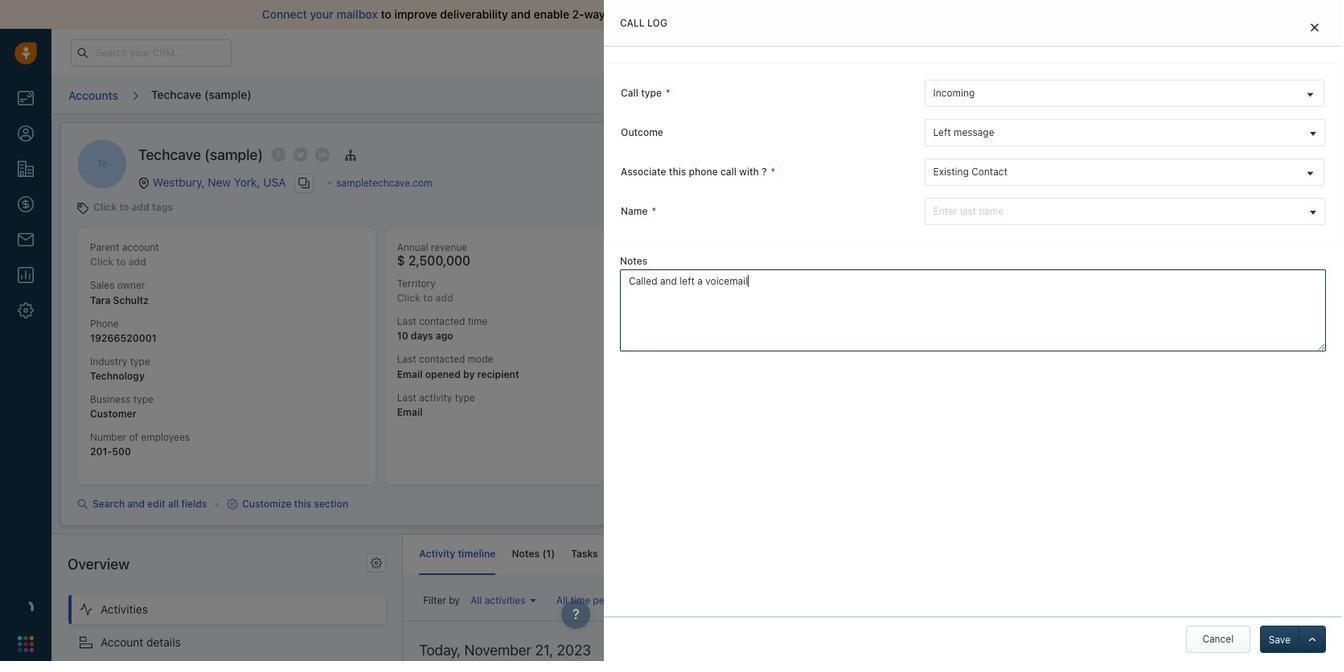 Task type: locate. For each thing, give the bounding box(es) containing it.
november
[[465, 642, 532, 659]]

freshworks switcher image
[[18, 636, 34, 652]]

click down parent at the top left of the page
[[90, 256, 114, 268]]

add
[[132, 201, 150, 213], [128, 256, 146, 268], [436, 292, 453, 304]]

deal up qualification: $566.66k
[[769, 250, 789, 262]]

customer
[[90, 408, 136, 420]]

deal
[[769, 250, 789, 262], [784, 593, 803, 605]]

1 all from the left
[[471, 594, 482, 606]]

contacted for days
[[419, 316, 465, 328]]

to inside territory click to add
[[423, 292, 433, 304]]

tara
[[90, 294, 111, 306]]

dialog
[[604, 0, 1343, 661]]

all right the filter by
[[471, 594, 482, 606]]

0 horizontal spatial all
[[471, 594, 482, 606]]

0 vertical spatial days
[[989, 47, 1008, 57]]

your
[[310, 7, 334, 21]]

1 left tasks
[[547, 548, 551, 560]]

phone
[[689, 166, 718, 178]]

annual
[[397, 242, 428, 254]]

existing contact link
[[926, 159, 1325, 185]]

1 last from the top
[[397, 316, 417, 328]]

technology
[[90, 370, 145, 382]]

show deal activities
[[756, 593, 846, 605]]

0 vertical spatial techcave
[[151, 88, 201, 101]]

add up last contacted time 10 days ago
[[436, 292, 453, 304]]

all left periods
[[557, 594, 568, 606]]

type up outcome
[[641, 87, 662, 99]]

type inside business type customer
[[133, 393, 154, 405]]

2 vertical spatial add
[[436, 292, 453, 304]]

contacted up the ago
[[419, 316, 465, 328]]

1
[[547, 548, 551, 560], [670, 594, 674, 606]]

2 all from the left
[[557, 594, 568, 606]]

last down 10
[[397, 353, 417, 366]]

click to add tags
[[93, 201, 173, 213]]

0 vertical spatial by
[[756, 250, 767, 262]]

add left tags
[[132, 201, 150, 213]]

linkedin circled image
[[315, 146, 330, 163]]

0 vertical spatial time
[[468, 316, 488, 328]]

click up parent at the top left of the page
[[93, 201, 117, 213]]

close image
[[1311, 23, 1319, 32]]

0 vertical spatial this
[[669, 166, 686, 178]]

all
[[471, 594, 482, 606], [557, 594, 568, 606]]

parent
[[90, 242, 120, 254]]

all
[[168, 498, 179, 510]]

1 (sample) from the top
[[204, 88, 252, 101]]

notes for notes ( 1 )
[[512, 548, 540, 560]]

type right business
[[133, 393, 154, 405]]

plans
[[1076, 46, 1101, 58]]

to right mailbox
[[381, 7, 392, 21]]

save
[[1269, 634, 1291, 646]]

by right filter
[[449, 594, 460, 606]]

1 email from the top
[[397, 368, 423, 380]]

0 horizontal spatial time
[[468, 316, 488, 328]]

negotiation:
[[852, 268, 907, 280]]

2 vertical spatial last
[[397, 391, 417, 403]]

last inside last contacted time 10 days ago
[[397, 316, 417, 328]]

mng settings image
[[371, 558, 382, 569]]

qualification:
[[732, 268, 792, 280]]

type right activity
[[455, 391, 475, 403]]

1 horizontal spatial of
[[636, 7, 647, 21]]

1 vertical spatial by
[[463, 368, 475, 380]]

0 horizontal spatial days
[[411, 330, 433, 342]]

days right 21
[[989, 47, 1008, 57]]

$3.2k
[[909, 268, 937, 280]]

0 vertical spatial deal
[[769, 250, 789, 262]]

time
[[468, 316, 488, 328], [571, 594, 590, 606]]

add down account
[[128, 256, 146, 268]]

notes down the name on the left top of the page
[[620, 255, 648, 267]]

customize
[[242, 498, 292, 510]]

call for call log
[[620, 17, 645, 29]]

this inside dialog
[[669, 166, 686, 178]]

by inside the last contacted mode email opened by recipient
[[463, 368, 475, 380]]

explore plans
[[1039, 46, 1101, 58]]

opened
[[425, 368, 461, 380]]

techcave (sample) up 'westbury, new york, usa' "link"
[[138, 146, 263, 163]]

last left activity
[[397, 391, 417, 403]]

conversations.
[[681, 7, 759, 21]]

this left section
[[294, 498, 312, 510]]

today, november 21, 2023
[[419, 642, 591, 659]]

1 vertical spatial email
[[397, 406, 423, 418]]

email inside "last activity type email"
[[397, 406, 423, 418]]

1 vertical spatial click
[[90, 256, 114, 268]]

timeline
[[458, 548, 496, 560]]

2 horizontal spatial by
[[756, 250, 767, 262]]

1 vertical spatial notes
[[512, 548, 540, 560]]

1 horizontal spatial all
[[557, 594, 568, 606]]

0 vertical spatial (sample)
[[204, 88, 252, 101]]

?
[[762, 166, 767, 178]]

type up technology
[[130, 355, 150, 367]]

email left opened
[[397, 368, 423, 380]]

type for business type customer
[[133, 393, 154, 405]]

search and edit all fields
[[93, 498, 207, 510]]

0 vertical spatial call
[[620, 17, 645, 29]]

0 vertical spatial and
[[511, 7, 531, 21]]

deal right show
[[784, 593, 803, 605]]

call type
[[621, 87, 662, 99]]

3 last from the top
[[397, 391, 417, 403]]

filter by
[[423, 594, 460, 606]]

york,
[[234, 175, 260, 189]]

enable
[[534, 7, 570, 21]]

to down parent at the top left of the page
[[116, 256, 126, 268]]

with
[[740, 166, 759, 178]]

last
[[397, 316, 417, 328], [397, 353, 417, 366], [397, 391, 417, 403]]

0 horizontal spatial this
[[294, 498, 312, 510]]

your
[[903, 47, 922, 57]]

1 vertical spatial contacted
[[419, 353, 465, 366]]

type inside dialog
[[641, 87, 662, 99]]

2 vertical spatial click
[[397, 292, 421, 304]]

1 vertical spatial add
[[128, 256, 146, 268]]

left message button
[[925, 119, 1326, 146]]

)
[[551, 548, 555, 560]]

mode
[[468, 353, 493, 366]]

last
[[960, 205, 977, 217]]

contacted inside last contacted time 10 days ago
[[419, 316, 465, 328]]

0 vertical spatial contacted
[[419, 316, 465, 328]]

1 vertical spatial and
[[128, 498, 145, 510]]

task button
[[926, 82, 980, 109]]

sales owner tara schultz
[[90, 280, 149, 306]]

1 contacted from the top
[[419, 316, 465, 328]]

activities up today, november 21, 2023
[[485, 594, 526, 606]]

of left log
[[636, 7, 647, 21]]

to left tags
[[119, 201, 129, 213]]

email for contacted
[[397, 368, 423, 380]]

found
[[799, 349, 829, 363]]

contacted inside the last contacted mode email opened by recipient
[[419, 353, 465, 366]]

last inside the last contacted mode email opened by recipient
[[397, 353, 417, 366]]

1 vertical spatial this
[[294, 498, 312, 510]]

1 inside button
[[670, 594, 674, 606]]

email down activity
[[397, 406, 423, 418]]

ends
[[943, 47, 964, 57]]

1 vertical spatial 1
[[670, 594, 674, 606]]

last contacted time 10 days ago
[[397, 316, 488, 342]]

2 contacted from the top
[[419, 353, 465, 366]]

call log
[[620, 17, 668, 29]]

mailbox
[[337, 7, 378, 21]]

techcave
[[151, 88, 201, 101], [138, 146, 201, 163]]

2 last from the top
[[397, 353, 417, 366]]

call left log
[[620, 17, 645, 29]]

section
[[314, 498, 348, 510]]

negotiation: $3.2k
[[852, 268, 937, 280]]

email image
[[1183, 46, 1195, 59]]

no meetings found
[[728, 349, 829, 363]]

1 vertical spatial techcave
[[138, 146, 201, 163]]

this for phone
[[669, 166, 686, 178]]

by up qualification:
[[756, 250, 767, 262]]

facebook circled image
[[271, 146, 286, 163]]

contacted
[[419, 316, 465, 328], [419, 353, 465, 366]]

save button
[[1260, 626, 1299, 653]]

0 horizontal spatial notes
[[512, 548, 540, 560]]

1 vertical spatial time
[[571, 594, 590, 606]]

by down "mode"
[[463, 368, 475, 380]]

notes left '('
[[512, 548, 540, 560]]

2-
[[573, 7, 584, 21]]

1 horizontal spatial by
[[463, 368, 475, 380]]

0 vertical spatial email
[[397, 368, 423, 380]]

call
[[620, 17, 645, 29], [621, 87, 639, 99]]

number
[[90, 431, 126, 443]]

call up outcome
[[621, 87, 639, 99]]

all for all activities
[[471, 594, 482, 606]]

last for last contacted time 10 days ago
[[397, 316, 417, 328]]

this left phone
[[669, 166, 686, 178]]

1 vertical spatial call
[[621, 87, 639, 99]]

email inside the last contacted mode email opened by recipient
[[397, 368, 423, 380]]

techcave down search your crm... text box
[[151, 88, 201, 101]]

last up 10
[[397, 316, 417, 328]]

type inside industry type technology
[[130, 355, 150, 367]]

2 (sample) from the top
[[205, 146, 263, 163]]

0 vertical spatial last
[[397, 316, 417, 328]]

techcave (sample) down search your crm... text box
[[151, 88, 252, 101]]

1 left contact
[[670, 594, 674, 606]]

1 horizontal spatial 1
[[670, 594, 674, 606]]

0 vertical spatial add
[[132, 201, 150, 213]]

click
[[93, 201, 117, 213], [90, 256, 114, 268], [397, 292, 421, 304]]

0 horizontal spatial of
[[129, 431, 138, 443]]

last inside "last activity type email"
[[397, 391, 417, 403]]

0 vertical spatial notes
[[620, 255, 648, 267]]

1 vertical spatial of
[[129, 431, 138, 443]]

cancel
[[1203, 633, 1234, 645]]

activities right show
[[806, 593, 846, 605]]

1 horizontal spatial notes
[[620, 255, 648, 267]]

by
[[756, 250, 767, 262], [463, 368, 475, 380], [449, 594, 460, 606]]

associate
[[621, 166, 667, 178]]

time up "mode"
[[468, 316, 488, 328]]

by for deals
[[756, 250, 767, 262]]

all inside button
[[557, 594, 568, 606]]

1 horizontal spatial this
[[669, 166, 686, 178]]

0 horizontal spatial by
[[449, 594, 460, 606]]

techcave up westbury, at top left
[[138, 146, 201, 163]]

days right 10
[[411, 330, 433, 342]]

0 horizontal spatial 1
[[547, 548, 551, 560]]

($569.86k)
[[819, 250, 872, 262]]

1 vertical spatial days
[[411, 330, 433, 342]]

time left periods
[[571, 594, 590, 606]]

deals
[[728, 250, 753, 262]]

contacted up opened
[[419, 353, 465, 366]]

click down "territory"
[[397, 292, 421, 304]]

1 vertical spatial (sample)
[[205, 146, 263, 163]]

and left edit
[[128, 498, 145, 510]]

this
[[669, 166, 686, 178], [294, 498, 312, 510]]

left
[[934, 126, 951, 138]]

1 vertical spatial last
[[397, 353, 417, 366]]

1 contact button
[[650, 590, 726, 610]]

sampletechcave.com
[[337, 177, 432, 189]]

0 horizontal spatial activities
[[485, 594, 526, 606]]

search and edit all fields link
[[77, 497, 207, 512]]

of up 500
[[129, 431, 138, 443]]

notes ( 1 )
[[512, 548, 555, 560]]

and left enable
[[511, 7, 531, 21]]

2 email from the top
[[397, 406, 423, 418]]

1 horizontal spatial time
[[571, 594, 590, 606]]

2 vertical spatial by
[[449, 594, 460, 606]]

to down "territory"
[[423, 292, 433, 304]]

Enter your notes text field
[[620, 270, 1327, 352]]

all for all time periods
[[557, 594, 568, 606]]



Task type: vqa. For each thing, say whether or not it's contained in the screenshot.
leftmost Inbox
no



Task type: describe. For each thing, give the bounding box(es) containing it.
incoming
[[934, 87, 975, 99]]

all time periods button
[[553, 590, 642, 610]]

call for call type
[[621, 87, 639, 99]]

customize this section
[[242, 498, 348, 510]]

filter
[[423, 594, 446, 606]]

account
[[122, 242, 159, 254]]

notes for notes
[[620, 255, 648, 267]]

1 horizontal spatial and
[[511, 7, 531, 21]]

activities
[[101, 602, 148, 616]]

last for last contacted mode email opened by recipient
[[397, 353, 417, 366]]

2023
[[557, 642, 591, 659]]

twitter circled image
[[293, 146, 308, 163]]

0 vertical spatial 1
[[547, 548, 551, 560]]

revenue
[[431, 242, 467, 254]]

trial
[[925, 47, 941, 57]]

0 vertical spatial click
[[93, 201, 117, 213]]

all activities
[[471, 594, 526, 606]]

days inside last contacted time 10 days ago
[[411, 330, 433, 342]]

$566.66k
[[794, 268, 841, 280]]

1 contact
[[670, 594, 712, 606]]

of inside number of employees 201-500
[[129, 431, 138, 443]]

outcome
[[621, 126, 664, 138]]

sampletechcave.com link
[[337, 177, 432, 189]]

in
[[966, 47, 974, 57]]

no
[[728, 349, 743, 363]]

dialog containing call log
[[604, 0, 1343, 661]]

connect
[[262, 7, 307, 21]]

1 horizontal spatial activities
[[806, 593, 846, 605]]

10
[[397, 330, 408, 342]]

existing contact
[[934, 166, 1008, 178]]

westbury, new york, usa
[[153, 175, 286, 189]]

21
[[976, 47, 986, 57]]

(
[[543, 548, 547, 560]]

add inside parent account click to add
[[128, 256, 146, 268]]

to inside parent account click to add
[[116, 256, 126, 268]]

deals by deal stage ($569.86k)
[[728, 250, 872, 262]]

schultz
[[113, 294, 149, 306]]

type inside "last activity type email"
[[455, 391, 475, 403]]

name
[[621, 205, 648, 217]]

business type customer
[[90, 393, 154, 420]]

log
[[648, 17, 668, 29]]

annual revenue $ 2,500,000
[[397, 242, 471, 268]]

by for filter
[[449, 594, 460, 606]]

industry type technology
[[90, 355, 150, 382]]

owner
[[117, 280, 145, 292]]

1 horizontal spatial days
[[989, 47, 1008, 57]]

search
[[93, 498, 125, 510]]

meetings
[[746, 349, 796, 363]]

industry
[[90, 355, 127, 367]]

recipient
[[477, 368, 519, 380]]

0 vertical spatial of
[[636, 7, 647, 21]]

500
[[112, 446, 131, 458]]

last contacted mode email opened by recipient
[[397, 353, 519, 380]]

accounts
[[68, 88, 118, 102]]

email for activity
[[397, 406, 423, 418]]

enter last name
[[934, 205, 1004, 217]]

usa
[[263, 175, 286, 189]]

19266520001
[[90, 332, 157, 344]]

explore plans link
[[1030, 43, 1110, 62]]

details
[[147, 635, 181, 649]]

name
[[979, 205, 1004, 217]]

enter last name button
[[925, 198, 1326, 225]]

contacted for opened
[[419, 353, 465, 366]]

email
[[650, 7, 678, 21]]

overview
[[68, 556, 130, 573]]

1 vertical spatial deal
[[784, 593, 803, 605]]

type for industry type technology
[[130, 355, 150, 367]]

incoming link
[[926, 80, 1325, 106]]

existing
[[934, 166, 969, 178]]

activities inside all activities link
[[485, 594, 526, 606]]

time inside button
[[571, 594, 590, 606]]

parent account click to add
[[90, 242, 159, 268]]

number of employees 201-500
[[90, 431, 190, 458]]

territory
[[397, 278, 436, 290]]

ago
[[436, 330, 453, 342]]

edit
[[148, 498, 165, 510]]

connect your mailbox to improve deliverability and enable 2-way sync of email conversations.
[[262, 7, 759, 21]]

last for last activity type email
[[397, 391, 417, 403]]

message
[[954, 126, 995, 138]]

qualification: $566.66k
[[732, 268, 841, 280]]

cancel button
[[1186, 626, 1251, 653]]

contact
[[677, 594, 712, 606]]

2,500,000
[[409, 254, 471, 268]]

new
[[208, 175, 231, 189]]

1 vertical spatial techcave (sample)
[[138, 146, 263, 163]]

this for section
[[294, 498, 312, 510]]

0 vertical spatial techcave (sample)
[[151, 88, 252, 101]]

show
[[756, 593, 781, 605]]

explore
[[1039, 46, 1074, 58]]

customize this section link
[[227, 497, 348, 512]]

Search your CRM... text field
[[71, 39, 232, 66]]

connect your mailbox link
[[262, 7, 381, 21]]

click inside territory click to add
[[397, 292, 421, 304]]

westbury, new york, usa link
[[153, 175, 286, 189]]

sales
[[90, 280, 115, 292]]

westbury,
[[153, 175, 205, 189]]

time inside last contacted time 10 days ago
[[468, 316, 488, 328]]

periods
[[593, 594, 627, 606]]

activity timeline
[[419, 548, 496, 560]]

account details
[[101, 635, 181, 649]]

type for call type
[[641, 87, 662, 99]]

contact
[[972, 166, 1008, 178]]

click inside parent account click to add
[[90, 256, 114, 268]]

add inside territory click to add
[[436, 292, 453, 304]]

0 horizontal spatial and
[[128, 498, 145, 510]]

your trial ends in 21 days
[[903, 47, 1008, 57]]

employees
[[141, 431, 190, 443]]

tags
[[152, 201, 173, 213]]

phone
[[90, 317, 119, 330]]



